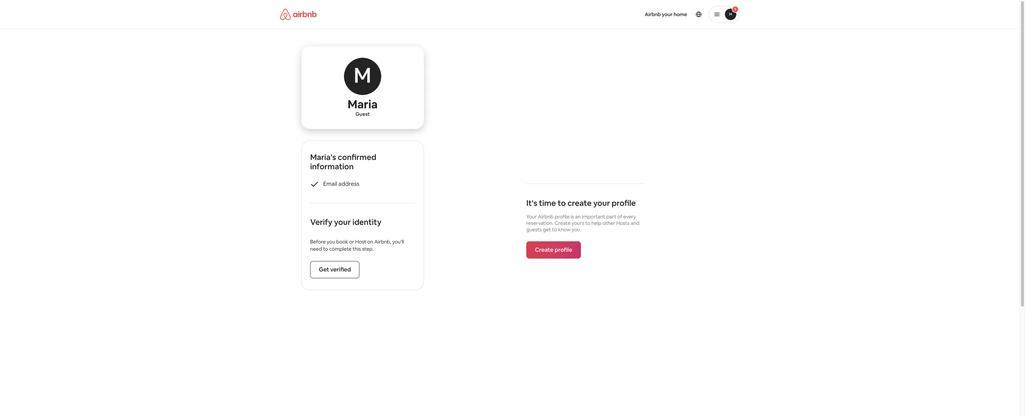 Task type: locate. For each thing, give the bounding box(es) containing it.
2 vertical spatial your
[[334, 217, 351, 227]]

2 horizontal spatial your
[[662, 11, 673, 18]]

profile up of
[[612, 198, 636, 208]]

verify
[[310, 217, 333, 227]]

maria's
[[310, 152, 336, 162]]

and
[[631, 220, 640, 226]]

complete
[[329, 246, 352, 253]]

to
[[558, 198, 566, 208], [586, 220, 591, 226], [552, 226, 557, 233], [323, 246, 328, 253]]

it's time to create your profile
[[527, 198, 636, 208]]

every
[[623, 214, 636, 220]]

part
[[607, 214, 616, 220]]

1 horizontal spatial airbnb
[[645, 11, 661, 18]]

know
[[558, 226, 571, 233]]

maria guest
[[348, 97, 378, 118]]

profile left is
[[555, 214, 570, 220]]

1 horizontal spatial create
[[555, 220, 571, 226]]

you'll
[[392, 239, 404, 245]]

reservation.
[[527, 220, 554, 226]]

yours
[[572, 220, 584, 226]]

create left is
[[555, 220, 571, 226]]

create profile
[[535, 246, 572, 254]]

your up book
[[334, 217, 351, 227]]

0 vertical spatial create
[[555, 220, 571, 226]]

create inside your airbnb profile is an important part of every reservation. create yours to help other hosts and guests get to know you.
[[555, 220, 571, 226]]

an
[[575, 214, 581, 220]]

airbnb left home
[[645, 11, 661, 18]]

your
[[662, 11, 673, 18], [594, 198, 610, 208], [334, 217, 351, 227]]

your airbnb profile is an important part of every reservation. create yours to help other hosts and guests get to know you.
[[527, 214, 640, 233]]

1 vertical spatial profile
[[555, 214, 570, 220]]

0 horizontal spatial create
[[535, 246, 554, 254]]

airbnb inside your airbnb profile is an important part of every reservation. create yours to help other hosts and guests get to know you.
[[538, 214, 554, 220]]

maria user profile image
[[344, 58, 381, 95], [344, 58, 381, 95]]

this
[[353, 246, 361, 253]]

1 button
[[709, 6, 740, 23]]

your left home
[[662, 11, 673, 18]]

create down get
[[535, 246, 554, 254]]

airbnb,
[[374, 239, 391, 245]]

0 horizontal spatial airbnb
[[538, 214, 554, 220]]

your inside "link"
[[662, 11, 673, 18]]

guests
[[527, 226, 542, 233]]

it's
[[527, 198, 537, 208]]

guest
[[356, 111, 370, 118]]

0 horizontal spatial your
[[334, 217, 351, 227]]

create
[[555, 220, 571, 226], [535, 246, 554, 254]]

email
[[323, 180, 337, 188]]

1 vertical spatial airbnb
[[538, 214, 554, 220]]

airbnb
[[645, 11, 661, 18], [538, 214, 554, 220]]

to down you
[[323, 246, 328, 253]]

profile down know
[[555, 246, 572, 254]]

create inside create profile button
[[535, 246, 554, 254]]

you
[[327, 239, 335, 245]]

host
[[355, 239, 366, 245]]

get
[[319, 266, 329, 274]]

get verified link
[[310, 262, 360, 279]]

1 vertical spatial create
[[535, 246, 554, 254]]

1 horizontal spatial your
[[594, 198, 610, 208]]

email address
[[323, 180, 359, 188]]

airbnb inside "link"
[[645, 11, 661, 18]]

hosts
[[617, 220, 630, 226]]

to right get
[[552, 226, 557, 233]]

your up important
[[594, 198, 610, 208]]

book
[[336, 239, 348, 245]]

before you book or host on airbnb, you'll need to complete this step.
[[310, 239, 404, 253]]

airbnb up get
[[538, 214, 554, 220]]

profile
[[612, 198, 636, 208], [555, 214, 570, 220], [555, 246, 572, 254]]

address
[[339, 180, 359, 188]]

your for home
[[662, 11, 673, 18]]

2 vertical spatial profile
[[555, 246, 572, 254]]

1 vertical spatial your
[[594, 198, 610, 208]]

0 vertical spatial your
[[662, 11, 673, 18]]

0 vertical spatial airbnb
[[645, 11, 661, 18]]



Task type: describe. For each thing, give the bounding box(es) containing it.
before
[[310, 239, 326, 245]]

verify your identity
[[310, 217, 382, 227]]

to inside before you book or host on airbnb, you'll need to complete this step.
[[323, 246, 328, 253]]

get verified
[[319, 266, 351, 274]]

home
[[674, 11, 687, 18]]

1
[[735, 7, 736, 11]]

airbnb your home link
[[641, 7, 692, 22]]

you.
[[572, 226, 582, 233]]

your
[[527, 214, 537, 220]]

maria
[[348, 97, 378, 112]]

step.
[[362, 246, 374, 253]]

profile element
[[519, 0, 740, 29]]

or
[[349, 239, 354, 245]]

important
[[582, 214, 605, 220]]

create
[[568, 198, 592, 208]]

airbnb your home
[[645, 11, 687, 18]]

get
[[543, 226, 551, 233]]

need
[[310, 246, 322, 253]]

time
[[539, 198, 556, 208]]

profile inside your airbnb profile is an important part of every reservation. create yours to help other hosts and guests get to know you.
[[555, 214, 570, 220]]

information
[[310, 162, 354, 172]]

identity
[[353, 217, 382, 227]]

verified
[[330, 266, 351, 274]]

on
[[367, 239, 373, 245]]

is
[[571, 214, 574, 220]]

to left help
[[586, 220, 591, 226]]

your for identity
[[334, 217, 351, 227]]

0 vertical spatial profile
[[612, 198, 636, 208]]

to right time
[[558, 198, 566, 208]]

profile inside button
[[555, 246, 572, 254]]

create profile button
[[527, 242, 581, 259]]

maria's confirmed information
[[310, 152, 377, 172]]

help
[[592, 220, 602, 226]]

other
[[603, 220, 615, 226]]

confirmed
[[338, 152, 377, 162]]

of
[[618, 214, 622, 220]]



Task type: vqa. For each thing, say whether or not it's contained in the screenshot.
the "and"
yes



